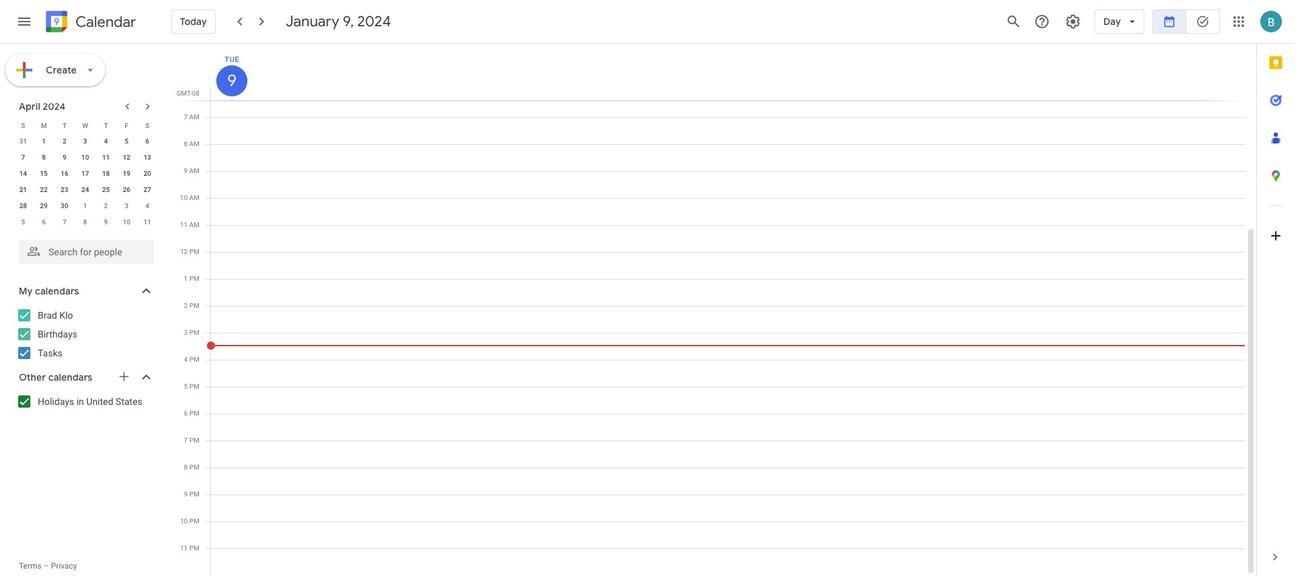 Task type: describe. For each thing, give the bounding box(es) containing it.
15
[[40, 170, 48, 177]]

calendars for other calendars
[[48, 372, 92, 384]]

day button
[[1095, 5, 1145, 38]]

6 for 6 pm
[[184, 410, 188, 417]]

14 element
[[15, 166, 31, 182]]

april 2024 grid
[[13, 117, 158, 231]]

tue
[[225, 55, 240, 64]]

1 for 1 pm
[[184, 275, 188, 283]]

am for 11 am
[[189, 221, 200, 229]]

main drawer image
[[16, 13, 32, 30]]

30
[[61, 202, 68, 210]]

13
[[144, 154, 151, 161]]

may 2 element
[[98, 198, 114, 214]]

12 for 12
[[123, 154, 131, 161]]

may 11 element
[[139, 214, 156, 231]]

pm for 10 pm
[[189, 518, 200, 525]]

date_range button
[[1153, 5, 1187, 38]]

0 vertical spatial 4
[[104, 138, 108, 145]]

terms link
[[19, 562, 42, 571]]

18
[[102, 170, 110, 177]]

23 element
[[56, 182, 73, 198]]

am for 8 am
[[189, 140, 200, 148]]

13 element
[[139, 150, 156, 166]]

21 element
[[15, 182, 31, 198]]

0 vertical spatial 2
[[63, 138, 66, 145]]

27 element
[[139, 182, 156, 198]]

12 for 12 pm
[[180, 248, 188, 256]]

12 pm
[[180, 248, 200, 256]]

pm for 4 pm
[[189, 356, 200, 363]]

19
[[123, 170, 131, 177]]

9 up 16
[[63, 154, 66, 161]]

row containing 14
[[13, 166, 158, 182]]

10 am
[[180, 194, 200, 202]]

united
[[86, 397, 113, 407]]

16 element
[[56, 166, 73, 182]]

11 element
[[98, 150, 114, 166]]

1 s from the left
[[21, 122, 25, 129]]

terms – privacy
[[19, 562, 77, 571]]

brad
[[38, 310, 57, 321]]

10 for 10 pm
[[180, 518, 188, 525]]

in
[[77, 397, 84, 407]]

my calendars
[[19, 285, 79, 297]]

3 pm
[[184, 329, 200, 337]]

pm for 8 pm
[[189, 464, 200, 471]]

11 for may 11 element
[[144, 218, 151, 226]]

privacy link
[[51, 562, 77, 571]]

9,
[[343, 12, 354, 31]]

row containing s
[[13, 117, 158, 134]]

9 am
[[184, 167, 200, 175]]

1 t from the left
[[63, 122, 67, 129]]

3 for may 3 element
[[125, 202, 129, 210]]

8 up 15
[[42, 154, 46, 161]]

5 for 5 pm
[[184, 383, 188, 390]]

may 9 element
[[98, 214, 114, 231]]

9 for may 9 'element'
[[104, 218, 108, 226]]

holidays
[[38, 397, 74, 407]]

6 for may 6 element
[[42, 218, 46, 226]]

9 grid
[[173, 44, 1257, 577]]

calendar
[[76, 12, 136, 31]]

pm for 7 pm
[[189, 437, 200, 444]]

row containing 31
[[13, 134, 158, 150]]

26 element
[[119, 182, 135, 198]]

may 4 element
[[139, 198, 156, 214]]

Search for people text field
[[27, 240, 146, 264]]

26
[[123, 186, 131, 194]]

7 pm
[[184, 437, 200, 444]]

0 horizontal spatial 2024
[[43, 100, 66, 113]]

4 pm
[[184, 356, 200, 363]]

m
[[41, 122, 47, 129]]

11 for 11 pm
[[180, 545, 188, 552]]

9 for 9 pm
[[184, 491, 188, 498]]

30 element
[[56, 198, 73, 214]]

3 for 3 pm
[[184, 329, 188, 337]]

8 for 8 am
[[184, 140, 188, 148]]

may 8 element
[[77, 214, 93, 231]]

may 10 element
[[119, 214, 135, 231]]

date_range
[[1163, 15, 1177, 28]]

pm for 1 pm
[[189, 275, 200, 283]]

row containing 7
[[13, 150, 158, 166]]

2 s from the left
[[145, 122, 149, 129]]

row group containing 31
[[13, 134, 158, 231]]

am for 7 am
[[189, 113, 200, 121]]

task_alt button
[[1187, 5, 1221, 38]]

19 element
[[119, 166, 135, 182]]

my
[[19, 285, 33, 297]]

21
[[19, 186, 27, 194]]

–
[[44, 562, 49, 571]]

may 1 element
[[77, 198, 93, 214]]

0 horizontal spatial 3
[[83, 138, 87, 145]]

may 6 element
[[36, 214, 52, 231]]

privacy
[[51, 562, 77, 571]]

klo
[[59, 310, 73, 321]]

pm for 3 pm
[[189, 329, 200, 337]]

pm for 9 pm
[[189, 491, 200, 498]]

other
[[19, 372, 46, 384]]

6 pm
[[184, 410, 200, 417]]

11 for the 11 element
[[102, 154, 110, 161]]

12 element
[[119, 150, 135, 166]]

my calendars list
[[3, 305, 167, 364]]

7 for 7 pm
[[184, 437, 188, 444]]

gmt-
[[177, 90, 192, 97]]

states
[[116, 397, 143, 407]]



Task type: locate. For each thing, give the bounding box(es) containing it.
2 horizontal spatial 2
[[184, 302, 188, 310]]

day
[[1104, 16, 1121, 28]]

calendars
[[35, 285, 79, 297], [48, 372, 92, 384]]

2 t from the left
[[104, 122, 108, 129]]

10 for 10 am
[[180, 194, 188, 202]]

may 5 element
[[15, 214, 31, 231]]

create button
[[5, 54, 105, 86]]

1 horizontal spatial 6
[[146, 138, 149, 145]]

9 inside tue 9
[[226, 70, 236, 92]]

2 inside 9 grid
[[184, 302, 188, 310]]

5 down the 4 pm
[[184, 383, 188, 390]]

11 for 11 am
[[180, 221, 188, 229]]

7 pm from the top
[[189, 410, 200, 417]]

1 vertical spatial calendars
[[48, 372, 92, 384]]

pm
[[189, 248, 200, 256], [189, 275, 200, 283], [189, 302, 200, 310], [189, 329, 200, 337], [189, 356, 200, 363], [189, 383, 200, 390], [189, 410, 200, 417], [189, 437, 200, 444], [189, 464, 200, 471], [189, 491, 200, 498], [189, 518, 200, 525], [189, 545, 200, 552]]

row
[[13, 117, 158, 134], [13, 134, 158, 150], [13, 150, 158, 166], [13, 166, 158, 182], [13, 182, 158, 198], [13, 198, 158, 214], [13, 214, 158, 231]]

23
[[61, 186, 68, 194]]

8 for 8 pm
[[184, 464, 188, 471]]

t
[[63, 122, 67, 129], [104, 122, 108, 129]]

10 down may 3 element
[[123, 218, 131, 226]]

1 horizontal spatial 2
[[104, 202, 108, 210]]

9 column header
[[210, 44, 1246, 100]]

7 inside may 7 element
[[63, 218, 66, 226]]

0 horizontal spatial 4
[[104, 138, 108, 145]]

5
[[125, 138, 129, 145], [21, 218, 25, 226], [184, 383, 188, 390]]

2 row from the top
[[13, 134, 158, 150]]

t left f
[[104, 122, 108, 129]]

row containing 5
[[13, 214, 158, 231]]

10 pm from the top
[[189, 491, 200, 498]]

other calendars button
[[3, 367, 167, 388]]

1 vertical spatial 2
[[104, 202, 108, 210]]

11 down 10 am
[[180, 221, 188, 229]]

0 horizontal spatial 5
[[21, 218, 25, 226]]

3 inside 9 grid
[[184, 329, 188, 337]]

am
[[189, 113, 200, 121], [189, 140, 200, 148], [189, 167, 200, 175], [189, 194, 200, 202], [189, 221, 200, 229]]

9 for 9 am
[[184, 167, 188, 175]]

settings menu image
[[1066, 13, 1082, 30]]

20 element
[[139, 166, 156, 182]]

0 vertical spatial 1
[[42, 138, 46, 145]]

pm down "3 pm"
[[189, 356, 200, 363]]

4 inside 9 grid
[[184, 356, 188, 363]]

10 up 11 pm
[[180, 518, 188, 525]]

row containing 28
[[13, 198, 158, 214]]

1 pm
[[184, 275, 200, 283]]

1 for the may 1 element on the top left
[[83, 202, 87, 210]]

5 am from the top
[[189, 221, 200, 229]]

gmt-08
[[177, 90, 200, 97]]

24 element
[[77, 182, 93, 198]]

6
[[146, 138, 149, 145], [42, 218, 46, 226], [184, 410, 188, 417]]

calendars for my calendars
[[35, 285, 79, 297]]

3
[[83, 138, 87, 145], [125, 202, 129, 210], [184, 329, 188, 337]]

1 vertical spatial 4
[[146, 202, 149, 210]]

11 am
[[180, 221, 200, 229]]

0 vertical spatial 6
[[146, 138, 149, 145]]

3 am from the top
[[189, 167, 200, 175]]

None search field
[[0, 235, 167, 264]]

0 horizontal spatial 1
[[42, 138, 46, 145]]

pm down 8 pm
[[189, 491, 200, 498]]

8 for 'may 8' element
[[83, 218, 87, 226]]

11
[[102, 154, 110, 161], [144, 218, 151, 226], [180, 221, 188, 229], [180, 545, 188, 552]]

18 element
[[98, 166, 114, 182]]

2 horizontal spatial 4
[[184, 356, 188, 363]]

8 am
[[184, 140, 200, 148]]

15 element
[[36, 166, 52, 182]]

8 up 9 am
[[184, 140, 188, 148]]

10 inside may 10 element
[[123, 218, 131, 226]]

3 pm from the top
[[189, 302, 200, 310]]

tab list
[[1258, 44, 1295, 539]]

pm down the 4 pm
[[189, 383, 200, 390]]

2 am from the top
[[189, 140, 200, 148]]

6 inside 9 grid
[[184, 410, 188, 417]]

5 down 28 element in the left of the page
[[21, 218, 25, 226]]

today
[[180, 16, 207, 28]]

january 9, 2024
[[286, 12, 391, 31]]

9 down "may 2" element
[[104, 218, 108, 226]]

april
[[19, 100, 40, 113]]

0 horizontal spatial s
[[21, 122, 25, 129]]

am up 9 am
[[189, 140, 200, 148]]

5 inside 9 grid
[[184, 383, 188, 390]]

pm up "3 pm"
[[189, 302, 200, 310]]

25
[[102, 186, 110, 194]]

am for 10 am
[[189, 194, 200, 202]]

9
[[226, 70, 236, 92], [63, 154, 66, 161], [184, 167, 188, 175], [104, 218, 108, 226], [184, 491, 188, 498]]

7 down march 31 'element'
[[21, 154, 25, 161]]

8
[[184, 140, 188, 148], [42, 154, 46, 161], [83, 218, 87, 226], [184, 464, 188, 471]]

2 down the 25 element
[[104, 202, 108, 210]]

2 horizontal spatial 1
[[184, 275, 188, 283]]

1 horizontal spatial 1
[[83, 202, 87, 210]]

2024 right "9,"
[[357, 12, 391, 31]]

2 pm
[[184, 302, 200, 310]]

4 row from the top
[[13, 166, 158, 182]]

may 7 element
[[56, 214, 73, 231]]

0 horizontal spatial 2
[[63, 138, 66, 145]]

tue 9
[[225, 55, 240, 92]]

25 element
[[98, 182, 114, 198]]

4 for 4 pm
[[184, 356, 188, 363]]

2 vertical spatial 4
[[184, 356, 188, 363]]

7 for 7 am
[[184, 113, 188, 121]]

pm down 6 pm
[[189, 437, 200, 444]]

10 for may 10 element
[[123, 218, 131, 226]]

pm down 9 pm
[[189, 518, 200, 525]]

pm up '7 pm'
[[189, 410, 200, 417]]

calendars up brad klo
[[35, 285, 79, 297]]

birthdays
[[38, 329, 77, 340]]

0 vertical spatial 5
[[125, 138, 129, 145]]

0 horizontal spatial 6
[[42, 218, 46, 226]]

9 inside 'element'
[[104, 218, 108, 226]]

pm for 6 pm
[[189, 410, 200, 417]]

6 up '7 pm'
[[184, 410, 188, 417]]

17
[[81, 170, 89, 177]]

my calendars button
[[3, 281, 167, 302]]

pm down '10 pm'
[[189, 545, 200, 552]]

4 am from the top
[[189, 194, 200, 202]]

12
[[123, 154, 131, 161], [180, 248, 188, 256]]

calendar element
[[43, 8, 136, 38]]

t left 'w'
[[63, 122, 67, 129]]

10 up 17
[[81, 154, 89, 161]]

pm up 2 pm
[[189, 275, 200, 283]]

2 for "may 2" element
[[104, 202, 108, 210]]

2 pm from the top
[[189, 275, 200, 283]]

7 down "30" element
[[63, 218, 66, 226]]

4 for may 4 element
[[146, 202, 149, 210]]

f
[[125, 122, 129, 129]]

6 down "29" element on the left top of the page
[[42, 218, 46, 226]]

1 inside 9 grid
[[184, 275, 188, 283]]

9 up '10 pm'
[[184, 491, 188, 498]]

28
[[19, 202, 27, 210]]

08
[[192, 90, 200, 97]]

row group
[[13, 134, 158, 231]]

11 pm
[[180, 545, 200, 552]]

pm for 5 pm
[[189, 383, 200, 390]]

4 down 27 "element"
[[146, 202, 149, 210]]

2 vertical spatial 5
[[184, 383, 188, 390]]

calendars up in
[[48, 372, 92, 384]]

3 down 'w'
[[83, 138, 87, 145]]

7 down 6 pm
[[184, 437, 188, 444]]

4 down "3 pm"
[[184, 356, 188, 363]]

1 vertical spatial 3
[[125, 202, 129, 210]]

11 down '10 pm'
[[180, 545, 188, 552]]

6 up 13
[[146, 138, 149, 145]]

27
[[144, 186, 151, 194]]

1 pm from the top
[[189, 248, 200, 256]]

brad klo
[[38, 310, 73, 321]]

11 pm from the top
[[189, 518, 200, 525]]

2 up "3 pm"
[[184, 302, 188, 310]]

2024 up m
[[43, 100, 66, 113]]

5 for 'may 5' element on the top left of page
[[21, 218, 25, 226]]

pm down '7 pm'
[[189, 464, 200, 471]]

10
[[81, 154, 89, 161], [180, 194, 188, 202], [123, 218, 131, 226], [180, 518, 188, 525]]

1 horizontal spatial s
[[145, 122, 149, 129]]

22
[[40, 186, 48, 194]]

add other calendars image
[[117, 370, 131, 384]]

31
[[19, 138, 27, 145]]

11 down may 4 element
[[144, 218, 151, 226]]

8 down the may 1 element on the top left
[[83, 218, 87, 226]]

29 element
[[36, 198, 52, 214]]

today button
[[171, 5, 216, 38]]

2 vertical spatial 3
[[184, 329, 188, 337]]

s up the 31
[[21, 122, 25, 129]]

2 vertical spatial 6
[[184, 410, 188, 417]]

march 31 element
[[15, 134, 31, 150]]

2024
[[357, 12, 391, 31], [43, 100, 66, 113]]

5 pm from the top
[[189, 356, 200, 363]]

task_alt
[[1197, 15, 1210, 28]]

8 pm from the top
[[189, 437, 200, 444]]

w
[[82, 122, 88, 129]]

row containing 21
[[13, 182, 158, 198]]

28 element
[[15, 198, 31, 214]]

0 vertical spatial 12
[[123, 154, 131, 161]]

0 horizontal spatial 12
[[123, 154, 131, 161]]

12 down 11 am
[[180, 248, 188, 256]]

1
[[42, 138, 46, 145], [83, 202, 87, 210], [184, 275, 188, 283]]

2 for 2 pm
[[184, 302, 188, 310]]

1 vertical spatial 2024
[[43, 100, 66, 113]]

7
[[184, 113, 188, 121], [21, 154, 25, 161], [63, 218, 66, 226], [184, 437, 188, 444]]

7 down 'gmt-'
[[184, 113, 188, 121]]

1 down m
[[42, 138, 46, 145]]

pm down 2 pm
[[189, 329, 200, 337]]

12 inside 9 grid
[[180, 248, 188, 256]]

pm for 12 pm
[[189, 248, 200, 256]]

29
[[40, 202, 48, 210]]

terms
[[19, 562, 42, 571]]

1 horizontal spatial 2024
[[357, 12, 391, 31]]

24
[[81, 186, 89, 194]]

6 row from the top
[[13, 198, 158, 214]]

pm for 2 pm
[[189, 302, 200, 310]]

0 vertical spatial calendars
[[35, 285, 79, 297]]

calendar heading
[[73, 12, 136, 31]]

3 down 2 pm
[[184, 329, 188, 337]]

2
[[63, 138, 66, 145], [104, 202, 108, 210], [184, 302, 188, 310]]

1 horizontal spatial 4
[[146, 202, 149, 210]]

am down 9 am
[[189, 194, 200, 202]]

april 2024
[[19, 100, 66, 113]]

1 vertical spatial 1
[[83, 202, 87, 210]]

20
[[144, 170, 151, 177]]

9 up 10 am
[[184, 167, 188, 175]]

s right f
[[145, 122, 149, 129]]

0 vertical spatial 3
[[83, 138, 87, 145]]

10 element
[[77, 150, 93, 166]]

3 down the 26 element in the top left of the page
[[125, 202, 129, 210]]

may 3 element
[[119, 198, 135, 214]]

14
[[19, 170, 27, 177]]

tasks
[[38, 348, 63, 359]]

2 vertical spatial 2
[[184, 302, 188, 310]]

tuesday, january 9, today element
[[216, 65, 247, 96]]

5 down f
[[125, 138, 129, 145]]

1 down 24 element
[[83, 202, 87, 210]]

2 horizontal spatial 6
[[184, 410, 188, 417]]

1 vertical spatial 5
[[21, 218, 25, 226]]

7 row from the top
[[13, 214, 158, 231]]

create
[[46, 64, 77, 76]]

8 down '7 pm'
[[184, 464, 188, 471]]

10 pm
[[180, 518, 200, 525]]

1 horizontal spatial 3
[[125, 202, 129, 210]]

6 pm from the top
[[189, 383, 200, 390]]

1 am from the top
[[189, 113, 200, 121]]

8 pm
[[184, 464, 200, 471]]

12 pm from the top
[[189, 545, 200, 552]]

10 for 10 "element"
[[81, 154, 89, 161]]

5 row from the top
[[13, 182, 158, 198]]

4
[[104, 138, 108, 145], [146, 202, 149, 210], [184, 356, 188, 363]]

4 up the 11 element
[[104, 138, 108, 145]]

1 vertical spatial 12
[[180, 248, 188, 256]]

2 vertical spatial 1
[[184, 275, 188, 283]]

holidays in united states
[[38, 397, 143, 407]]

am down the 8 am at the top left of the page
[[189, 167, 200, 175]]

2 horizontal spatial 5
[[184, 383, 188, 390]]

am down 08
[[189, 113, 200, 121]]

16
[[61, 170, 68, 177]]

2 up 16
[[63, 138, 66, 145]]

22 element
[[36, 182, 52, 198]]

12 up 19
[[123, 154, 131, 161]]

1 vertical spatial 6
[[42, 218, 46, 226]]

7 am
[[184, 113, 200, 121]]

4 pm from the top
[[189, 329, 200, 337]]

10 inside 10 "element"
[[81, 154, 89, 161]]

1 down 12 pm
[[184, 275, 188, 283]]

9 down tue
[[226, 70, 236, 92]]

9 pm
[[184, 491, 200, 498]]

pm for 11 pm
[[189, 545, 200, 552]]

january
[[286, 12, 339, 31]]

10 up 11 am
[[180, 194, 188, 202]]

pm up "1 pm"
[[189, 248, 200, 256]]

1 horizontal spatial 12
[[180, 248, 188, 256]]

5 pm
[[184, 383, 200, 390]]

11 up 18
[[102, 154, 110, 161]]

am for 9 am
[[189, 167, 200, 175]]

2 horizontal spatial 3
[[184, 329, 188, 337]]

7 for may 7 element
[[63, 218, 66, 226]]

12 inside 12 element
[[123, 154, 131, 161]]

3 row from the top
[[13, 150, 158, 166]]

0 horizontal spatial t
[[63, 122, 67, 129]]

17 element
[[77, 166, 93, 182]]

0 vertical spatial 2024
[[357, 12, 391, 31]]

1 horizontal spatial t
[[104, 122, 108, 129]]

1 horizontal spatial 5
[[125, 138, 129, 145]]

1 row from the top
[[13, 117, 158, 134]]

9 pm from the top
[[189, 464, 200, 471]]

s
[[21, 122, 25, 129], [145, 122, 149, 129]]

am up 12 pm
[[189, 221, 200, 229]]

other calendars
[[19, 372, 92, 384]]



Task type: vqa. For each thing, say whether or not it's contained in the screenshot.


